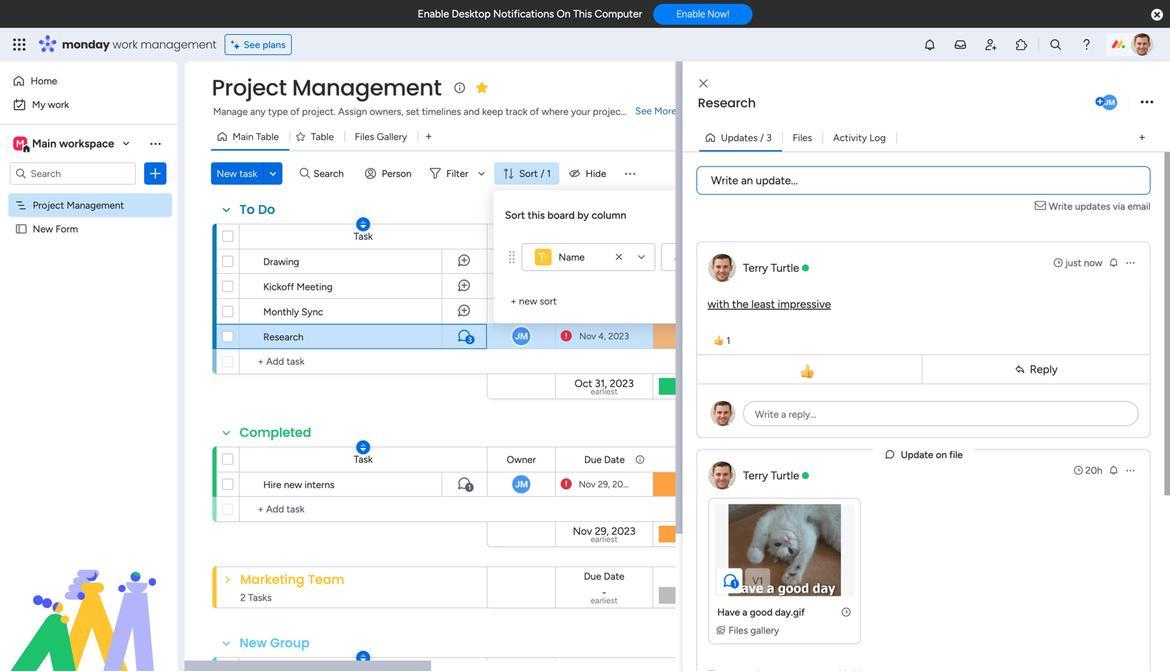 Task type: vqa. For each thing, say whether or not it's contained in the screenshot.
WRITE corresponding to Write a reply...
yes



Task type: locate. For each thing, give the bounding box(es) containing it.
/
[[761, 132, 764, 144], [541, 168, 545, 179]]

to
[[240, 201, 255, 218]]

0 vertical spatial sort
[[519, 168, 538, 179]]

file
[[950, 449, 963, 461]]

0 vertical spatial v2 overdue deadline image
[[561, 330, 572, 343]]

on
[[936, 449, 947, 461]]

due down 'nov 29, 2023 earliest'
[[584, 570, 602, 582]]

1 vertical spatial sort desc image
[[361, 442, 366, 452]]

main right workspace icon
[[32, 137, 56, 150]]

1 vertical spatial owner field
[[503, 452, 540, 467]]

new left the task
[[217, 168, 237, 179]]

new inside list box
[[33, 223, 53, 235]]

turtle up with the least impressive
[[771, 261, 800, 275]]

due down by
[[585, 231, 602, 242]]

2 vertical spatial date
[[604, 570, 625, 582]]

options image
[[1141, 93, 1154, 112]]

earliest inside 'nov 29, 2023 earliest'
[[591, 534, 618, 544]]

reminder image right 20h
[[1109, 464, 1120, 476]]

lottie animation element
[[0, 530, 178, 671]]

home option
[[8, 70, 169, 92]]

due date field down column
[[581, 229, 629, 244]]

2 due date from the top
[[585, 454, 625, 465]]

see left plans
[[244, 39, 260, 51]]

management up assign
[[292, 72, 442, 103]]

sort up the this
[[519, 168, 538, 179]]

1 vertical spatial task
[[354, 453, 373, 465]]

v2 overdue deadline image
[[561, 330, 572, 343], [561, 478, 572, 491]]

table
[[256, 131, 279, 142], [311, 131, 334, 142]]

0 horizontal spatial management
[[67, 199, 124, 211]]

due date up the nov 29, 2023
[[585, 454, 625, 465]]

sort
[[540, 295, 557, 307]]

workspace
[[59, 137, 114, 150]]

mar 8
[[593, 256, 616, 267]]

envelope o image
[[1035, 199, 1049, 214]]

1 vertical spatial terry
[[744, 469, 768, 482]]

0 vertical spatial due date
[[585, 231, 625, 242]]

owners,
[[370, 106, 404, 117]]

1 vertical spatial due date field
[[581, 452, 629, 467]]

2 due date field from the top
[[581, 452, 629, 467]]

2 vertical spatial due date field
[[581, 569, 628, 584]]

2 owner field from the top
[[503, 452, 540, 467]]

terry turtle
[[744, 261, 800, 275], [744, 469, 800, 482]]

0 horizontal spatial 1 button
[[442, 472, 487, 497]]

new right the hire
[[284, 479, 302, 491]]

2 table from the left
[[311, 131, 334, 142]]

nov left 4,
[[580, 331, 596, 342]]

2 horizontal spatial files
[[793, 132, 813, 144]]

due date field up the nov 29, 2023
[[581, 452, 629, 467]]

with the least impressive
[[708, 298, 831, 311]]

reply...
[[789, 408, 817, 420]]

earliest up due date - earliest
[[591, 534, 618, 544]]

1 earliest from the top
[[591, 386, 618, 396]]

terry turtle link up with the least impressive
[[744, 261, 800, 275]]

1 vertical spatial /
[[541, 168, 545, 179]]

new for new group
[[240, 634, 267, 652]]

new right public board icon
[[33, 223, 53, 235]]

update
[[901, 449, 934, 461]]

0 vertical spatial terry turtle link
[[744, 261, 800, 275]]

enable inside button
[[677, 8, 706, 20]]

+ new sort
[[511, 295, 557, 307]]

Owner field
[[503, 229, 540, 244], [503, 452, 540, 467]]

turtle
[[771, 261, 800, 275], [771, 469, 800, 482]]

terry turtle down write a reply...
[[744, 469, 800, 482]]

task
[[240, 168, 257, 179]]

turtle down write a reply...
[[771, 469, 800, 482]]

Due Date field
[[581, 229, 629, 244], [581, 452, 629, 467], [581, 569, 628, 584]]

2 earliest from the top
[[591, 534, 618, 544]]

0 vertical spatial /
[[761, 132, 764, 144]]

2 vertical spatial write
[[755, 408, 779, 420]]

0 vertical spatial new
[[519, 295, 538, 307]]

of right track
[[530, 106, 539, 117]]

0 vertical spatial sort desc image
[[361, 219, 366, 229]]

1 horizontal spatial files
[[729, 624, 748, 636]]

1 horizontal spatial of
[[530, 106, 539, 117]]

2 terry turtle from the top
[[744, 469, 800, 482]]

2 task from the top
[[354, 453, 373, 465]]

+ Add task text field
[[247, 501, 481, 518]]

files button
[[783, 126, 823, 149]]

set
[[406, 106, 420, 117]]

0 vertical spatial a
[[782, 408, 787, 420]]

1 vertical spatial project management
[[33, 199, 124, 211]]

my work link
[[8, 93, 169, 116]]

29, down the nov 29, 2023
[[595, 525, 609, 537]]

updates
[[1076, 200, 1111, 212]]

enable desktop notifications on this computer
[[418, 8, 643, 20]]

1 vertical spatial 29,
[[595, 525, 609, 537]]

my work
[[32, 99, 69, 110]]

have
[[718, 606, 740, 618]]

ascending
[[688, 251, 735, 263]]

0 vertical spatial 1 button
[[709, 332, 736, 349]]

nov for nov 29, 2023
[[579, 479, 596, 490]]

2023 down the nov 29, 2023
[[612, 525, 636, 537]]

2 enable from the left
[[677, 8, 706, 20]]

management inside list box
[[67, 199, 124, 211]]

/ up the this
[[541, 168, 545, 179]]

1 horizontal spatial research
[[698, 94, 756, 112]]

0 horizontal spatial project
[[33, 199, 64, 211]]

enable
[[418, 8, 449, 20], [677, 8, 706, 20]]

new form
[[33, 223, 78, 235]]

nov for nov 29, 2023 earliest
[[573, 525, 593, 537]]

0 vertical spatial owner field
[[503, 229, 540, 244]]

search everything image
[[1049, 38, 1063, 52]]

plans
[[263, 39, 286, 51]]

2 terry from the top
[[744, 469, 768, 482]]

terry turtle image
[[1132, 33, 1154, 56]]

1 v2 overdue deadline image from the top
[[561, 330, 572, 343]]

see left more
[[635, 105, 652, 117]]

due date field up -
[[581, 569, 628, 584]]

project management inside list box
[[33, 199, 124, 211]]

angle down image
[[270, 168, 276, 179]]

1 vertical spatial owner
[[507, 454, 536, 465]]

terry turtle for just now
[[744, 261, 800, 275]]

day.gif
[[775, 606, 805, 618]]

0 horizontal spatial files
[[355, 131, 375, 142]]

/ right updates
[[761, 132, 764, 144]]

0 horizontal spatial table
[[256, 131, 279, 142]]

1 horizontal spatial enable
[[677, 8, 706, 20]]

2 horizontal spatial write
[[1049, 200, 1073, 212]]

monday
[[62, 37, 110, 52]]

marketing team
[[240, 571, 345, 588]]

terry turtle up with the least impressive
[[744, 261, 800, 275]]

v2 overdue deadline image left the nov 29, 2023
[[561, 478, 572, 491]]

new for hire
[[284, 479, 302, 491]]

1 horizontal spatial work
[[113, 37, 138, 52]]

0 vertical spatial write
[[711, 174, 739, 187]]

1 terry turtle from the top
[[744, 261, 800, 275]]

files gallery button
[[715, 623, 784, 638]]

0 horizontal spatial a
[[743, 606, 748, 618]]

project up new form
[[33, 199, 64, 211]]

1 vertical spatial terry turtle link
[[744, 469, 800, 482]]

work
[[113, 37, 138, 52], [48, 99, 69, 110]]

owner
[[507, 231, 536, 242], [507, 454, 536, 465]]

list box containing project management
[[0, 191, 178, 429]]

1 vertical spatial new
[[284, 479, 302, 491]]

mar
[[593, 256, 608, 267]]

sort this board by column
[[505, 209, 627, 221]]

29, up 'nov 29, 2023 earliest'
[[598, 479, 610, 490]]

2023 inside 'nov 29, 2023 earliest'
[[612, 525, 636, 537]]

due up the nov 29, 2023
[[585, 454, 602, 465]]

2023 inside oct 31, 2023 earliest
[[610, 377, 634, 390]]

arrow down image
[[473, 165, 490, 182]]

0 horizontal spatial project management
[[33, 199, 124, 211]]

a for have
[[743, 606, 748, 618]]

via
[[1113, 200, 1126, 212]]

nov down the nov 29, 2023
[[573, 525, 593, 537]]

0 horizontal spatial research
[[263, 331, 304, 343]]

monthly
[[263, 306, 299, 318]]

0 horizontal spatial add view image
[[426, 132, 432, 142]]

close image
[[700, 79, 708, 89]]

files down have
[[729, 624, 748, 636]]

1 horizontal spatial project management
[[212, 72, 442, 103]]

list box
[[0, 191, 178, 429]]

task for completed
[[354, 453, 373, 465]]

0 vertical spatial reminder image
[[1109, 257, 1120, 268]]

1 horizontal spatial add view image
[[1140, 133, 1146, 143]]

0 vertical spatial 29,
[[598, 479, 610, 490]]

research down monthly
[[263, 331, 304, 343]]

column information image
[[635, 231, 646, 242]]

1 vertical spatial new
[[33, 223, 53, 235]]

write left 'an' at top
[[711, 174, 739, 187]]

8
[[610, 256, 616, 267]]

management
[[292, 72, 442, 103], [67, 199, 124, 211]]

track
[[506, 106, 528, 117]]

project management up form
[[33, 199, 124, 211]]

terry turtle link for just now
[[744, 261, 800, 275]]

main for main workspace
[[32, 137, 56, 150]]

write inside button
[[711, 174, 739, 187]]

see plans
[[244, 39, 286, 51]]

files
[[355, 131, 375, 142], [793, 132, 813, 144], [729, 624, 748, 636]]

3 sort desc image from the top
[[361, 653, 366, 663]]

0 horizontal spatial /
[[541, 168, 545, 179]]

see inside button
[[244, 39, 260, 51]]

2 reminder image from the top
[[1109, 464, 1120, 476]]

1 vertical spatial nov
[[579, 479, 596, 490]]

1 of from the left
[[291, 106, 300, 117]]

sort desc image for to do
[[361, 219, 366, 229]]

reminder image
[[1109, 257, 1120, 268], [1109, 464, 1120, 476]]

earliest down 'nov 29, 2023 earliest'
[[591, 595, 618, 606]]

hire
[[263, 479, 282, 491]]

0 horizontal spatial write
[[711, 174, 739, 187]]

1 reminder image from the top
[[1109, 257, 1120, 268]]

0 vertical spatial project management
[[212, 72, 442, 103]]

of right type
[[291, 106, 300, 117]]

1 vertical spatial due date
[[585, 454, 625, 465]]

options image
[[148, 167, 162, 180], [1125, 257, 1137, 268], [1125, 465, 1137, 476]]

1 vertical spatial project
[[33, 199, 64, 211]]

due date for first the due date field
[[585, 231, 625, 242]]

earliest inside due date - earliest
[[591, 595, 618, 606]]

1 horizontal spatial write
[[755, 408, 779, 420]]

0 vertical spatial owner
[[507, 231, 536, 242]]

1 horizontal spatial management
[[292, 72, 442, 103]]

0 horizontal spatial main
[[32, 137, 56, 150]]

3 earliest from the top
[[591, 595, 618, 606]]

+ new sort button
[[505, 290, 563, 312]]

0 vertical spatial terry turtle
[[744, 261, 800, 275]]

project management up project. on the left top of the page
[[212, 72, 442, 103]]

more
[[655, 105, 677, 117]]

now
[[1084, 257, 1103, 269]]

new
[[217, 168, 237, 179], [33, 223, 53, 235], [240, 634, 267, 652]]

2 horizontal spatial new
[[240, 634, 267, 652]]

1 button
[[709, 332, 736, 349], [442, 472, 487, 497]]

task
[[354, 230, 373, 242], [354, 453, 373, 465]]

update feed image
[[954, 38, 968, 52]]

1 vertical spatial due
[[585, 454, 602, 465]]

dapulse close image
[[1152, 8, 1164, 22]]

sort left the this
[[505, 209, 525, 221]]

project management
[[212, 72, 442, 103], [33, 199, 124, 211]]

0 horizontal spatial work
[[48, 99, 69, 110]]

select product image
[[13, 38, 26, 52]]

1 horizontal spatial 1 button
[[709, 332, 736, 349]]

option
[[0, 193, 178, 195]]

terry down write a reply...
[[744, 469, 768, 482]]

3 inside button
[[468, 336, 472, 344]]

nov up 'nov 29, 2023 earliest'
[[579, 479, 596, 490]]

2 vertical spatial new
[[240, 634, 267, 652]]

1 terry turtle link from the top
[[744, 261, 800, 275]]

main down manage
[[233, 131, 254, 142]]

1 vertical spatial see
[[635, 105, 652, 117]]

new inside button
[[519, 295, 538, 307]]

write for write updates via email
[[1049, 200, 1073, 212]]

assign
[[338, 106, 367, 117]]

new task
[[217, 168, 257, 179]]

research down close icon
[[698, 94, 756, 112]]

1 enable from the left
[[418, 8, 449, 20]]

new inside button
[[217, 168, 237, 179]]

add view image down manage any type of project. assign owners, set timelines and keep track of where your project stands. on the top
[[426, 132, 432, 142]]

kickoff meeting
[[263, 281, 333, 293]]

0 vertical spatial management
[[292, 72, 442, 103]]

table down any
[[256, 131, 279, 142]]

1 horizontal spatial new
[[217, 168, 237, 179]]

meeting
[[297, 281, 333, 293]]

nov for nov 4, 2023
[[580, 331, 596, 342]]

options image down workspace options icon
[[148, 167, 162, 180]]

work inside option
[[48, 99, 69, 110]]

home link
[[8, 70, 169, 92]]

this
[[528, 209, 545, 221]]

date left column information icon on the right bottom of page
[[604, 454, 625, 465]]

0 vertical spatial nov
[[580, 331, 596, 342]]

2023 right 4,
[[609, 331, 629, 342]]

1 vertical spatial management
[[67, 199, 124, 211]]

add view image
[[426, 132, 432, 142], [1140, 133, 1146, 143]]

Marketing Team field
[[237, 571, 348, 589]]

see
[[244, 39, 260, 51], [635, 105, 652, 117]]

add view image down options image
[[1140, 133, 1146, 143]]

1 vertical spatial turtle
[[771, 469, 800, 482]]

work right monday
[[113, 37, 138, 52]]

/ inside button
[[761, 132, 764, 144]]

nov inside 'nov 29, 2023 earliest'
[[573, 525, 593, 537]]

2023 right 31, on the right bottom of the page
[[610, 377, 634, 390]]

0 vertical spatial due
[[585, 231, 602, 242]]

terry
[[744, 261, 768, 275], [744, 469, 768, 482]]

0 vertical spatial earliest
[[591, 386, 618, 396]]

1 vertical spatial work
[[48, 99, 69, 110]]

sort desc image
[[361, 219, 366, 229], [361, 442, 366, 452], [361, 653, 366, 663]]

0 vertical spatial terry
[[744, 261, 768, 275]]

date down column
[[604, 231, 625, 242]]

4,
[[599, 331, 606, 342]]

invite members image
[[985, 38, 999, 52]]

1 vertical spatial earliest
[[591, 534, 618, 544]]

earliest inside oct 31, 2023 earliest
[[591, 386, 618, 396]]

0 vertical spatial see
[[244, 39, 260, 51]]

new inside field
[[240, 634, 267, 652]]

task for to do
[[354, 230, 373, 242]]

files left activity
[[793, 132, 813, 144]]

1 vertical spatial v2 overdue deadline image
[[561, 478, 572, 491]]

2 turtle from the top
[[771, 469, 800, 482]]

impressive
[[778, 298, 831, 311]]

0 horizontal spatial see
[[244, 39, 260, 51]]

a right have
[[743, 606, 748, 618]]

v2 overdue deadline image left 4,
[[561, 330, 572, 343]]

1 task from the top
[[354, 230, 373, 242]]

v2 overdue deadline image for nov 4, 2023
[[561, 330, 572, 343]]

enable left the desktop
[[418, 8, 449, 20]]

options image right 20h
[[1125, 465, 1137, 476]]

2 vertical spatial sort desc image
[[361, 653, 366, 663]]

reminder image for 20h
[[1109, 464, 1120, 476]]

1 vertical spatial write
[[1049, 200, 1073, 212]]

0 vertical spatial due date field
[[581, 229, 629, 244]]

sort for sort / 1
[[519, 168, 538, 179]]

main inside button
[[233, 131, 254, 142]]

table down project. on the left top of the page
[[311, 131, 334, 142]]

terry up least
[[744, 261, 768, 275]]

1 horizontal spatial a
[[782, 408, 787, 420]]

work right the "my"
[[48, 99, 69, 110]]

write left updates
[[1049, 200, 1073, 212]]

1 due date from the top
[[585, 231, 625, 242]]

have a good day.gif
[[718, 606, 805, 618]]

1 horizontal spatial see
[[635, 105, 652, 117]]

1 sort desc image from the top
[[361, 219, 366, 229]]

project up any
[[212, 72, 287, 103]]

main inside workspace selection element
[[32, 137, 56, 150]]

new right the "+"
[[519, 295, 538, 307]]

1 vertical spatial options image
[[1125, 257, 1137, 268]]

new left group
[[240, 634, 267, 652]]

due date
[[585, 231, 625, 242], [585, 454, 625, 465]]

2 of from the left
[[530, 106, 539, 117]]

0 horizontal spatial of
[[291, 106, 300, 117]]

terry turtle link down write a reply...
[[744, 469, 800, 482]]

enable left "now!"
[[677, 8, 706, 20]]

2 terry turtle link from the top
[[744, 469, 800, 482]]

1 vertical spatial a
[[743, 606, 748, 618]]

reminder image right now
[[1109, 257, 1120, 268]]

main for main table
[[233, 131, 254, 142]]

29, inside 'nov 29, 2023 earliest'
[[595, 525, 609, 537]]

New Group field
[[236, 634, 313, 652]]

2 owner from the top
[[507, 454, 536, 465]]

due date down column
[[585, 231, 625, 242]]

0 horizontal spatial 3
[[468, 336, 472, 344]]

workspace image
[[13, 136, 27, 151]]

task up + add task text box
[[354, 453, 373, 465]]

jeremy miller image
[[1101, 93, 1119, 111]]

1 turtle from the top
[[771, 261, 800, 275]]

earliest down nov 4, 2023
[[591, 386, 618, 396]]

1 vertical spatial sort
[[505, 209, 525, 221]]

files left "gallery" at top left
[[355, 131, 375, 142]]

turtle for 20h
[[771, 469, 800, 482]]

a for write
[[782, 408, 787, 420]]

2023 up 'nov 29, 2023 earliest'
[[613, 479, 633, 490]]

2 vertical spatial options image
[[1125, 465, 1137, 476]]

date up -
[[604, 570, 625, 582]]

2 v2 overdue deadline image from the top
[[561, 478, 572, 491]]

1 horizontal spatial 3
[[767, 132, 772, 144]]

options image right now
[[1125, 257, 1137, 268]]

0 vertical spatial 3
[[767, 132, 772, 144]]

+
[[511, 295, 517, 307]]

write left reply...
[[755, 408, 779, 420]]

stands.
[[627, 106, 658, 117]]

update on file
[[901, 449, 963, 461]]

management up form
[[67, 199, 124, 211]]

2 sort desc image from the top
[[361, 442, 366, 452]]

0 vertical spatial turtle
[[771, 261, 800, 275]]

1 owner from the top
[[507, 231, 536, 242]]

0 vertical spatial research
[[698, 94, 756, 112]]

1 vertical spatial terry turtle
[[744, 469, 800, 482]]

work for my
[[48, 99, 69, 110]]

owner for 1st the owner field
[[507, 231, 536, 242]]

1 terry from the top
[[744, 261, 768, 275]]

1 table from the left
[[256, 131, 279, 142]]

3 due from the top
[[584, 570, 602, 582]]

updates / 3
[[721, 132, 772, 144]]

1 horizontal spatial main
[[233, 131, 254, 142]]

a left reply...
[[782, 408, 787, 420]]

2 vertical spatial due
[[584, 570, 602, 582]]

sync
[[302, 306, 323, 318]]

person
[[382, 168, 412, 179]]

files for files gallery
[[729, 624, 748, 636]]

task down person popup button
[[354, 230, 373, 242]]

earliest for 31,
[[591, 386, 618, 396]]

0 horizontal spatial new
[[33, 223, 53, 235]]



Task type: describe. For each thing, give the bounding box(es) containing it.
1 vertical spatial research
[[263, 331, 304, 343]]

column
[[592, 209, 627, 221]]

activity log button
[[823, 126, 897, 149]]

table inside main table button
[[256, 131, 279, 142]]

see for see more
[[635, 105, 652, 117]]

gallery
[[377, 131, 407, 142]]

enable for enable desktop notifications on this computer
[[418, 8, 449, 20]]

hide button
[[564, 162, 615, 185]]

31,
[[595, 377, 608, 390]]

work for monday
[[113, 37, 138, 52]]

management
[[141, 37, 216, 52]]

-
[[602, 586, 607, 599]]

sort for sort this board by column
[[505, 209, 525, 221]]

1 due date field from the top
[[581, 229, 629, 244]]

research inside field
[[698, 94, 756, 112]]

due inside due date - earliest
[[584, 570, 602, 582]]

+ Add task text field
[[247, 353, 481, 370]]

3 due date field from the top
[[581, 569, 628, 584]]

sort / 1
[[519, 168, 551, 179]]

write a reply...
[[755, 408, 817, 420]]

see more
[[635, 105, 677, 117]]

v1
[[753, 575, 764, 587]]

/ for 3
[[761, 132, 764, 144]]

menu image
[[623, 167, 637, 180]]

0 vertical spatial date
[[604, 231, 625, 242]]

/ for 1
[[541, 168, 545, 179]]

activity
[[834, 132, 867, 144]]

drawing
[[263, 256, 299, 268]]

lottie animation image
[[0, 530, 178, 671]]

files gallery
[[355, 131, 407, 142]]

20h
[[1086, 464, 1103, 476]]

v2 overdue deadline image for nov 29, 2023
[[561, 478, 572, 491]]

due date - earliest
[[584, 570, 625, 606]]

main table
[[233, 131, 279, 142]]

updates
[[721, 132, 758, 144]]

v2 search image
[[300, 166, 310, 181]]

terry turtle for 20h
[[744, 469, 800, 482]]

2023 for nov 29, 2023 earliest
[[612, 525, 636, 537]]

options image for 20h
[[1125, 465, 1137, 476]]

gallery
[[751, 624, 780, 636]]

nov 4, 2023
[[580, 331, 629, 342]]

29, for nov 29, 2023 earliest
[[595, 525, 609, 537]]

keep
[[482, 106, 503, 117]]

monday work management
[[62, 37, 216, 52]]

project.
[[302, 106, 336, 117]]

log
[[870, 132, 886, 144]]

files for files
[[793, 132, 813, 144]]

monday marketplace image
[[1015, 38, 1029, 52]]

form
[[56, 223, 78, 235]]

date inside due date - earliest
[[604, 570, 625, 582]]

new for +
[[519, 295, 538, 307]]

terry turtle link for 20h
[[744, 469, 800, 482]]

type
[[268, 106, 288, 117]]

new for new form
[[33, 223, 53, 235]]

oct
[[575, 377, 593, 390]]

0 vertical spatial options image
[[148, 167, 162, 180]]

where
[[542, 106, 569, 117]]

public board image
[[15, 222, 28, 236]]

29, for nov 29, 2023
[[598, 479, 610, 490]]

2 due from the top
[[585, 454, 602, 465]]

update...
[[756, 174, 798, 187]]

enable now!
[[677, 8, 730, 20]]

Search in workspace field
[[29, 165, 116, 182]]

2023 for oct 31, 2023 earliest
[[610, 377, 634, 390]]

table inside the table button
[[311, 131, 334, 142]]

1 vertical spatial 1 button
[[442, 472, 487, 497]]

files for files gallery
[[355, 131, 375, 142]]

Completed field
[[236, 424, 315, 442]]

Research field
[[695, 94, 1093, 112]]

activity log
[[834, 132, 886, 144]]

Search field
[[310, 164, 352, 183]]

main table button
[[211, 125, 289, 148]]

monthly sync
[[263, 306, 323, 318]]

notifications
[[493, 8, 554, 20]]

new task button
[[211, 162, 263, 185]]

To Do field
[[236, 201, 279, 219]]

2023 for nov 4, 2023
[[609, 331, 629, 342]]

0 vertical spatial project
[[212, 72, 287, 103]]

dapulse addbtn image
[[1096, 98, 1105, 107]]

kickoff
[[263, 281, 294, 293]]

my work option
[[8, 93, 169, 116]]

remove from favorites image
[[475, 80, 489, 94]]

desktop
[[452, 8, 491, 20]]

by
[[578, 209, 589, 221]]

with
[[708, 298, 730, 311]]

project inside list box
[[33, 199, 64, 211]]

column information image
[[635, 454, 646, 465]]

earliest for date
[[591, 595, 618, 606]]

1 due from the top
[[585, 231, 602, 242]]

notifications image
[[923, 38, 937, 52]]

reminder image for just now
[[1109, 257, 1120, 268]]

3 inside button
[[767, 132, 772, 144]]

just now
[[1066, 257, 1103, 269]]

turtle for just now
[[771, 261, 800, 275]]

earliest for 29,
[[591, 534, 618, 544]]

an
[[741, 174, 753, 187]]

project
[[593, 106, 625, 117]]

hire new interns
[[263, 479, 335, 491]]

2023 for nov 29, 2023
[[613, 479, 633, 490]]

Project Management field
[[208, 72, 445, 103]]

enable for enable now!
[[677, 8, 706, 20]]

write an update... button
[[697, 166, 1151, 195]]

board
[[548, 209, 575, 221]]

write updates via email
[[1049, 200, 1151, 212]]

hide
[[586, 168, 607, 179]]

add view image for activity log
[[1140, 133, 1146, 143]]

reply button
[[926, 358, 1148, 381]]

files gallery
[[729, 624, 780, 636]]

help image
[[1080, 38, 1094, 52]]

oct 31, 2023 earliest
[[575, 377, 634, 396]]

person button
[[360, 162, 420, 185]]

write for write a reply...
[[755, 408, 779, 420]]

workspace options image
[[148, 136, 162, 150]]

terry for 20h
[[744, 469, 768, 482]]

enable now! button
[[654, 4, 753, 25]]

email
[[1128, 200, 1151, 212]]

see more link
[[634, 104, 678, 118]]

1 vertical spatial date
[[604, 454, 625, 465]]

v2 sort ascending image
[[675, 252, 683, 262]]

just now link
[[1053, 256, 1103, 270]]

filter button
[[424, 162, 490, 185]]

this
[[573, 8, 592, 20]]

sort desc image for completed
[[361, 442, 366, 452]]

add view image for files gallery
[[426, 132, 432, 142]]

new for new task
[[217, 168, 237, 179]]

manage any type of project. assign owners, set timelines and keep track of where your project stands.
[[213, 106, 658, 117]]

terry for just now
[[744, 261, 768, 275]]

workspace selection element
[[13, 135, 116, 153]]

now!
[[708, 8, 730, 20]]

1 owner field from the top
[[503, 229, 540, 244]]

new group
[[240, 634, 310, 652]]

nov 29, 2023 earliest
[[573, 525, 636, 544]]

table button
[[289, 125, 344, 148]]

and
[[464, 106, 480, 117]]

3 button
[[442, 324, 487, 349]]

manage
[[213, 106, 248, 117]]

due date for second the due date field from the bottom of the page
[[585, 454, 625, 465]]

see for see plans
[[244, 39, 260, 51]]

show board description image
[[451, 81, 468, 95]]

owner for 1st the owner field from the bottom
[[507, 454, 536, 465]]

options image for just now
[[1125, 257, 1137, 268]]

main workspace
[[32, 137, 114, 150]]

computer
[[595, 8, 643, 20]]

your
[[571, 106, 591, 117]]

interns
[[305, 479, 335, 491]]

reply
[[1030, 363, 1058, 376]]

20h link
[[1073, 463, 1103, 477]]

do
[[258, 201, 275, 218]]

my
[[32, 99, 45, 110]]

write for write an update...
[[711, 174, 739, 187]]



